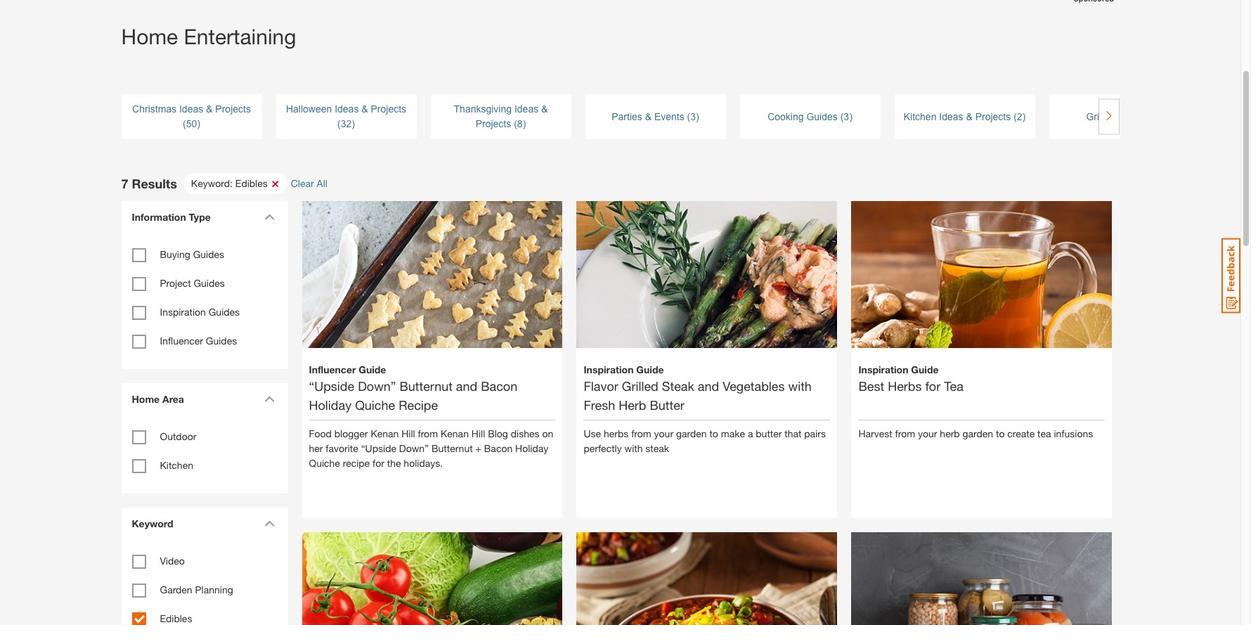 Task type: describe. For each thing, give the bounding box(es) containing it.
information type
[[132, 211, 211, 223]]

influencer guides
[[160, 335, 237, 347]]

holidays.
[[404, 457, 443, 469]]

to for tea
[[997, 427, 1005, 439]]

& for christmas
[[206, 103, 213, 115]]

inspiration guides
[[160, 306, 240, 318]]

use herbs from your garden to make a butter that pairs perfectly with steak
[[584, 427, 826, 454]]

home entertaining
[[121, 24, 296, 49]]

keyword button
[[125, 508, 280, 539]]

harvest from your herb garden to create tea infusions
[[859, 427, 1094, 439]]

guides for cooking
[[807, 111, 838, 122]]

area
[[162, 393, 184, 405]]

recipe
[[399, 397, 438, 413]]

cooking guides ( 3 )
[[768, 111, 853, 122]]

vegetables
[[723, 378, 785, 394]]

inspiration for best herbs for tea
[[859, 363, 909, 375]]

use
[[584, 427, 601, 439]]

keyword:
[[191, 177, 233, 189]]

) inside christmas ideas & projects ( 50 )
[[197, 118, 200, 129]]

& for halloween
[[362, 103, 368, 115]]

project
[[160, 277, 191, 289]]

quiche inside food blogger kenan hill from kenan hill blog dishes on her favorite "upside down" butternut + bacon holiday quiche recipe for the holidays.
[[309, 457, 340, 469]]

all
[[317, 177, 328, 189]]

a
[[748, 427, 754, 439]]

influencer for influencer guide "upside down" butternut and bacon holiday quiche recipe
[[309, 363, 356, 375]]

"upside inside food blogger kenan hill from kenan hill blog dishes on her favorite "upside down" butternut + bacon holiday quiche recipe for the holidays.
[[361, 442, 397, 454]]

+
[[476, 442, 482, 454]]

influencer guide "upside down" butternut and bacon holiday quiche recipe
[[309, 363, 518, 413]]

guides for influencer
[[206, 335, 237, 347]]

grill guides
[[1087, 111, 1138, 122]]

flavor grilled steak and vegetables with fresh herb butter image
[[577, 177, 838, 438]]

inspiration guide best herbs for tea
[[859, 363, 964, 394]]

advertisement region
[[121, 0, 1120, 9]]

butter
[[756, 427, 782, 439]]

( 8 )
[[512, 118, 526, 129]]

& for kitchen
[[967, 111, 973, 122]]

fresh
[[584, 397, 616, 413]]

2 your from the left
[[919, 427, 938, 439]]

"upside inside influencer guide "upside down" butternut and bacon holiday quiche recipe
[[309, 378, 355, 394]]

herb
[[941, 427, 961, 439]]

parties & events ( 3 )
[[612, 111, 700, 122]]

project guides
[[160, 277, 225, 289]]

home area button
[[125, 383, 280, 415]]

kitchen
[[904, 111, 937, 122]]

blogger
[[335, 427, 368, 439]]

s
[[170, 175, 177, 191]]

entertaining
[[184, 24, 296, 49]]

( inside christmas ideas & projects ( 50 )
[[183, 118, 186, 129]]

inspiration guide flavor grilled steak and vegetables with fresh herb butter
[[584, 363, 812, 413]]

( inside halloween ideas & projects ( 32 )
[[338, 118, 341, 129]]

garden planning
[[160, 584, 233, 596]]

holiday inside influencer guide "upside down" butternut and bacon holiday quiche recipe
[[309, 397, 352, 413]]

) inside halloween ideas & projects ( 32 )
[[352, 118, 355, 129]]

2 3 from the left
[[844, 111, 850, 122]]

with inside use herbs from your garden to make a butter that pairs perfectly with steak
[[625, 442, 643, 454]]

thanksgiving
[[454, 103, 512, 115]]

her
[[309, 442, 323, 454]]

herb
[[619, 397, 647, 413]]

1 kenan from the left
[[371, 427, 399, 439]]

50
[[186, 118, 197, 129]]

clear all button
[[291, 177, 338, 189]]

grilled
[[622, 378, 659, 394]]

home for home entertaining
[[121, 24, 178, 49]]

to for and
[[710, 427, 719, 439]]

planning
[[195, 584, 233, 596]]

& left events
[[645, 111, 652, 122]]

butternut inside food blogger kenan hill from kenan hill blog dishes on her favorite "upside down" butternut + bacon holiday quiche recipe for the holidays.
[[432, 442, 473, 454]]

guide for down"
[[359, 363, 386, 375]]

on
[[543, 427, 554, 439]]

7 result s
[[121, 175, 177, 191]]

for inside food blogger kenan hill from kenan hill blog dishes on her favorite "upside down" butternut + bacon holiday quiche recipe for the holidays.
[[373, 457, 385, 469]]

outdoor
[[160, 430, 197, 442]]

kitchen ideas & projects ( 2 )
[[904, 111, 1026, 122]]

best
[[859, 378, 885, 394]]

steak
[[662, 378, 695, 394]]

type
[[189, 211, 211, 223]]

0 horizontal spatial inspiration
[[160, 306, 206, 318]]

best herbs for tea image
[[852, 177, 1113, 438]]

projects for christmas ideas & projects
[[215, 103, 251, 115]]

0 horizontal spatial edibles
[[160, 613, 192, 625]]

"upside down" butternut and bacon holiday quiche recipe image
[[302, 177, 563, 438]]

kitchen
[[160, 459, 193, 471]]

food
[[309, 427, 332, 439]]

2 hill from the left
[[472, 427, 485, 439]]

keyword: edibles button
[[184, 173, 287, 194]]

food blogger kenan hill from kenan hill blog dishes on her favorite "upside down" butternut + bacon holiday quiche recipe for the holidays.
[[309, 427, 554, 469]]

perfectly
[[584, 442, 622, 454]]

3 from from the left
[[896, 427, 916, 439]]

down" inside influencer guide "upside down" butternut and bacon holiday quiche recipe
[[358, 378, 396, 394]]

bacon inside influencer guide "upside down" butternut and bacon holiday quiche recipe
[[481, 378, 518, 394]]

herbs
[[604, 427, 629, 439]]

projects inside thanksgiving ideas & projects
[[476, 118, 512, 129]]

grill guides link
[[1050, 109, 1190, 124]]

garden
[[160, 584, 192, 596]]

ideas for kitchen
[[940, 111, 964, 122]]

steak
[[646, 442, 670, 454]]

guide for grilled
[[637, 363, 664, 375]]

halloween ideas & projects ( 32 )
[[286, 103, 407, 129]]

the
[[387, 457, 401, 469]]

influencer for influencer guides
[[160, 335, 203, 347]]

butter
[[650, 397, 685, 413]]

caret icon image inside keyword button
[[264, 520, 275, 527]]

harvest
[[859, 427, 893, 439]]

tea
[[945, 378, 964, 394]]

recipe
[[343, 457, 370, 469]]

guides for project
[[194, 277, 225, 289]]

information type button
[[125, 201, 280, 233]]



Task type: locate. For each thing, give the bounding box(es) containing it.
1 your from the left
[[655, 427, 674, 439]]

1 vertical spatial home
[[132, 393, 160, 405]]

0 vertical spatial caret icon image
[[264, 214, 275, 220]]

0 vertical spatial edibles
[[236, 177, 268, 189]]

guide inside influencer guide "upside down" butternut and bacon holiday quiche recipe
[[359, 363, 386, 375]]

garden for and
[[677, 427, 707, 439]]

0 horizontal spatial guide
[[359, 363, 386, 375]]

butternut left +
[[432, 442, 473, 454]]

1 vertical spatial caret icon image
[[264, 396, 275, 402]]

halloween
[[286, 103, 332, 115]]

2
[[1018, 111, 1023, 122]]

with
[[789, 378, 812, 394], [625, 442, 643, 454]]

caret icon image for area
[[264, 396, 275, 402]]

bacon inside food blogger kenan hill from kenan hill blog dishes on her favorite "upside down" butternut + bacon holiday quiche recipe for the holidays.
[[484, 442, 513, 454]]

down" inside food blogger kenan hill from kenan hill blog dishes on her favorite "upside down" butternut + bacon holiday quiche recipe for the holidays.
[[399, 442, 429, 454]]

ideas up 50
[[179, 103, 203, 115]]

garden right herb
[[963, 427, 994, 439]]

information
[[132, 211, 186, 223]]

herbs
[[888, 378, 922, 394]]

bacon up blog
[[481, 378, 518, 394]]

"upside
[[309, 378, 355, 394], [361, 442, 397, 454]]

0 horizontal spatial down"
[[358, 378, 396, 394]]

holiday inside food blogger kenan hill from kenan hill blog dishes on her favorite "upside down" butternut + bacon holiday quiche recipe for the holidays.
[[516, 442, 549, 454]]

caret icon image inside home area button
[[264, 396, 275, 402]]

projects for kitchen ideas & projects
[[976, 111, 1012, 122]]

and up +
[[456, 378, 478, 394]]

3 right cooking at the right top of page
[[844, 111, 850, 122]]

1 vertical spatial edibles
[[160, 613, 192, 625]]

guide inside inspiration guide flavor grilled steak and vegetables with fresh herb butter
[[637, 363, 664, 375]]

1 horizontal spatial to
[[997, 427, 1005, 439]]

ideas up '32'
[[335, 103, 359, 115]]

3
[[691, 111, 696, 122], [844, 111, 850, 122]]

bacon
[[481, 378, 518, 394], [484, 442, 513, 454]]

guides for buying
[[193, 248, 224, 260]]

guides right cooking at the right top of page
[[807, 111, 838, 122]]

edibles right keyword:
[[236, 177, 268, 189]]

2 and from the left
[[698, 378, 720, 394]]

parties
[[612, 111, 643, 122]]

influencer
[[160, 335, 203, 347], [309, 363, 356, 375]]

kenan up holidays.
[[441, 427, 469, 439]]

1 from from the left
[[418, 427, 438, 439]]

guide inside inspiration guide best herbs for tea
[[912, 363, 939, 375]]

feedback link image
[[1222, 238, 1241, 314]]

butternut
[[400, 378, 453, 394], [432, 442, 473, 454]]

for left the tea on the right of the page
[[926, 378, 941, 394]]

2 garden from the left
[[963, 427, 994, 439]]

0 vertical spatial with
[[789, 378, 812, 394]]

from up holidays.
[[418, 427, 438, 439]]

1 horizontal spatial quiche
[[355, 397, 395, 413]]

inspiration up "flavor"
[[584, 363, 634, 375]]

1 garden from the left
[[677, 427, 707, 439]]

inspiration for flavor grilled steak and vegetables with fresh herb butter
[[584, 363, 634, 375]]

1 and from the left
[[456, 378, 478, 394]]

2 kenan from the left
[[441, 427, 469, 439]]

christmas ideas & projects ( 50 )
[[132, 103, 251, 129]]

)
[[696, 111, 700, 122], [850, 111, 853, 122], [1023, 111, 1026, 122], [197, 118, 200, 129], [352, 118, 355, 129], [523, 118, 526, 129]]

guides right grill
[[1107, 111, 1138, 122]]

for inside inspiration guide best herbs for tea
[[926, 378, 941, 394]]

holiday up food
[[309, 397, 352, 413]]

to left create
[[997, 427, 1005, 439]]

&
[[206, 103, 213, 115], [362, 103, 368, 115], [542, 103, 548, 115], [645, 111, 652, 122], [967, 111, 973, 122]]

1 horizontal spatial for
[[926, 378, 941, 394]]

1 horizontal spatial down"
[[399, 442, 429, 454]]

caret icon image for type
[[264, 214, 275, 220]]

8
[[518, 118, 523, 129]]

kenan
[[371, 427, 399, 439], [441, 427, 469, 439]]

butternut inside influencer guide "upside down" butternut and bacon holiday quiche recipe
[[400, 378, 453, 394]]

garden
[[677, 427, 707, 439], [963, 427, 994, 439]]

quiche up blogger
[[355, 397, 395, 413]]

guide up grilled
[[637, 363, 664, 375]]

1 vertical spatial bacon
[[484, 442, 513, 454]]

guides down inspiration guides
[[206, 335, 237, 347]]

& inside christmas ideas & projects ( 50 )
[[206, 103, 213, 115]]

ideas inside halloween ideas & projects ( 32 )
[[335, 103, 359, 115]]

and inside influencer guide "upside down" butternut and bacon holiday quiche recipe
[[456, 378, 478, 394]]

down" up holidays.
[[399, 442, 429, 454]]

for left the
[[373, 457, 385, 469]]

3 caret icon image from the top
[[264, 520, 275, 527]]

from
[[418, 427, 438, 439], [632, 427, 652, 439], [896, 427, 916, 439]]

flavor
[[584, 378, 619, 394]]

edibles
[[236, 177, 268, 189], [160, 613, 192, 625]]

quiche inside influencer guide "upside down" butternut and bacon holiday quiche recipe
[[355, 397, 395, 413]]

home area
[[132, 393, 184, 405]]

with right the vegetables in the right of the page
[[789, 378, 812, 394]]

1 guide from the left
[[359, 363, 386, 375]]

and
[[456, 378, 478, 394], [698, 378, 720, 394]]

1 vertical spatial quiche
[[309, 457, 340, 469]]

to
[[710, 427, 719, 439], [997, 427, 1005, 439]]

ideas for halloween
[[335, 103, 359, 115]]

dishes
[[511, 427, 540, 439]]

holiday
[[309, 397, 352, 413], [516, 442, 549, 454]]

influencer up food
[[309, 363, 356, 375]]

1 vertical spatial butternut
[[432, 442, 473, 454]]

guides up inspiration guides
[[194, 277, 225, 289]]

2 from from the left
[[632, 427, 652, 439]]

down" up blogger
[[358, 378, 396, 394]]

and right steak
[[698, 378, 720, 394]]

projects
[[215, 103, 251, 115], [371, 103, 407, 115], [976, 111, 1012, 122], [476, 118, 512, 129]]

holiday down dishes
[[516, 442, 549, 454]]

ideas for christmas
[[179, 103, 203, 115]]

hill up +
[[472, 427, 485, 439]]

7
[[121, 175, 128, 191]]

projects inside halloween ideas & projects ( 32 )
[[371, 103, 407, 115]]

& right christmas
[[206, 103, 213, 115]]

1 hill from the left
[[402, 427, 415, 439]]

butternut up recipe
[[400, 378, 453, 394]]

blog
[[488, 427, 508, 439]]

ideas up 8
[[515, 103, 539, 115]]

create
[[1008, 427, 1036, 439]]

and inside inspiration guide flavor grilled steak and vegetables with fresh herb butter
[[698, 378, 720, 394]]

clear all
[[291, 177, 328, 189]]

0 vertical spatial for
[[926, 378, 941, 394]]

0 vertical spatial bacon
[[481, 378, 518, 394]]

that
[[785, 427, 802, 439]]

projects for halloween ideas & projects
[[371, 103, 407, 115]]

caret icon image inside information type button
[[264, 214, 275, 220]]

1 vertical spatial holiday
[[516, 442, 549, 454]]

guide up herbs
[[912, 363, 939, 375]]

0 horizontal spatial holiday
[[309, 397, 352, 413]]

inspiration
[[160, 306, 206, 318], [584, 363, 634, 375], [859, 363, 909, 375]]

pairs
[[805, 427, 826, 439]]

garden inside use herbs from your garden to make a butter that pairs perfectly with steak
[[677, 427, 707, 439]]

hill down recipe
[[402, 427, 415, 439]]

1 horizontal spatial edibles
[[236, 177, 268, 189]]

0 horizontal spatial 3
[[691, 111, 696, 122]]

"upside up the
[[361, 442, 397, 454]]

from inside food blogger kenan hill from kenan hill blog dishes on her favorite "upside down" butternut + bacon holiday quiche recipe for the holidays.
[[418, 427, 438, 439]]

keyword
[[132, 518, 173, 530]]

1 horizontal spatial "upside
[[361, 442, 397, 454]]

1 horizontal spatial kenan
[[441, 427, 469, 439]]

0 horizontal spatial kenan
[[371, 427, 399, 439]]

guide
[[359, 363, 386, 375], [637, 363, 664, 375], [912, 363, 939, 375]]

2 vertical spatial caret icon image
[[264, 520, 275, 527]]

to inside use herbs from your garden to make a butter that pairs perfectly with steak
[[710, 427, 719, 439]]

for
[[926, 378, 941, 394], [373, 457, 385, 469]]

0 horizontal spatial quiche
[[309, 457, 340, 469]]

caret icon image
[[264, 214, 275, 220], [264, 396, 275, 402], [264, 520, 275, 527]]

guide for herbs
[[912, 363, 939, 375]]

& right halloween
[[362, 103, 368, 115]]

1 horizontal spatial with
[[789, 378, 812, 394]]

2 horizontal spatial from
[[896, 427, 916, 439]]

garden for tea
[[963, 427, 994, 439]]

and for steak
[[698, 378, 720, 394]]

1 vertical spatial with
[[625, 442, 643, 454]]

1 vertical spatial for
[[373, 457, 385, 469]]

1 vertical spatial "upside
[[361, 442, 397, 454]]

1 horizontal spatial guide
[[637, 363, 664, 375]]

grill
[[1087, 111, 1104, 122]]

0 horizontal spatial to
[[710, 427, 719, 439]]

guides for grill
[[1107, 111, 1138, 122]]

home inside button
[[132, 393, 160, 405]]

3 guide from the left
[[912, 363, 939, 375]]

0 horizontal spatial "upside
[[309, 378, 355, 394]]

cooking
[[768, 111, 804, 122]]

1 horizontal spatial influencer
[[309, 363, 356, 375]]

1 caret icon image from the top
[[264, 214, 275, 220]]

guides
[[807, 111, 838, 122], [1107, 111, 1138, 122], [193, 248, 224, 260], [194, 277, 225, 289], [209, 306, 240, 318], [206, 335, 237, 347]]

buying guides
[[160, 248, 224, 260]]

with inside inspiration guide flavor grilled steak and vegetables with fresh herb butter
[[789, 378, 812, 394]]

1 horizontal spatial and
[[698, 378, 720, 394]]

0 vertical spatial holiday
[[309, 397, 352, 413]]

1 horizontal spatial garden
[[963, 427, 994, 439]]

0 horizontal spatial your
[[655, 427, 674, 439]]

0 vertical spatial down"
[[358, 378, 396, 394]]

influencer inside influencer guide "upside down" butternut and bacon holiday quiche recipe
[[309, 363, 356, 375]]

your up steak on the bottom of the page
[[655, 427, 674, 439]]

2 guide from the left
[[637, 363, 664, 375]]

from inside use herbs from your garden to make a butter that pairs perfectly with steak
[[632, 427, 652, 439]]

0 horizontal spatial from
[[418, 427, 438, 439]]

ideas right kitchen
[[940, 111, 964, 122]]

thanksgiving ideas & projects
[[454, 103, 548, 129]]

quiche down her
[[309, 457, 340, 469]]

ideas for thanksgiving
[[515, 103, 539, 115]]

infusions
[[1055, 427, 1094, 439]]

inspiration inside inspiration guide best herbs for tea
[[859, 363, 909, 375]]

to left make
[[710, 427, 719, 439]]

clear
[[291, 177, 314, 189]]

0 horizontal spatial garden
[[677, 427, 707, 439]]

0 horizontal spatial hill
[[402, 427, 415, 439]]

inspiration inside inspiration guide flavor grilled steak and vegetables with fresh herb butter
[[584, 363, 634, 375]]

1 horizontal spatial 3
[[844, 111, 850, 122]]

guides up influencer guides
[[209, 306, 240, 318]]

0 horizontal spatial for
[[373, 457, 385, 469]]

1 horizontal spatial from
[[632, 427, 652, 439]]

1 3 from the left
[[691, 111, 696, 122]]

with down herbs
[[625, 442, 643, 454]]

& for thanksgiving
[[542, 103, 548, 115]]

0 vertical spatial influencer
[[160, 335, 203, 347]]

quiche
[[355, 397, 395, 413], [309, 457, 340, 469]]

(
[[688, 111, 691, 122], [841, 111, 844, 122], [1014, 111, 1018, 122], [183, 118, 186, 129], [338, 118, 341, 129], [514, 118, 518, 129]]

from right harvest
[[896, 427, 916, 439]]

influencer down inspiration guides
[[160, 335, 203, 347]]

make
[[721, 427, 746, 439]]

2 horizontal spatial guide
[[912, 363, 939, 375]]

and for butternut
[[456, 378, 478, 394]]

tea
[[1038, 427, 1052, 439]]

result
[[132, 175, 170, 191]]

1 horizontal spatial inspiration
[[584, 363, 634, 375]]

0 vertical spatial quiche
[[355, 397, 395, 413]]

ideas inside christmas ideas & projects ( 50 )
[[179, 103, 203, 115]]

edibles down garden
[[160, 613, 192, 625]]

0 vertical spatial home
[[121, 24, 178, 49]]

inspiration up best
[[859, 363, 909, 375]]

hill
[[402, 427, 415, 439], [472, 427, 485, 439]]

0 vertical spatial butternut
[[400, 378, 453, 394]]

inspiration down project
[[160, 306, 206, 318]]

edibles inside keyword: edibles button
[[236, 177, 268, 189]]

video
[[160, 555, 185, 567]]

32
[[341, 118, 352, 129]]

keyword: edibles
[[191, 177, 268, 189]]

2 to from the left
[[997, 427, 1005, 439]]

0 horizontal spatial and
[[456, 378, 478, 394]]

from up steak on the bottom of the page
[[632, 427, 652, 439]]

events
[[655, 111, 685, 122]]

"upside up food
[[309, 378, 355, 394]]

christmas
[[132, 103, 177, 115]]

your inside use herbs from your garden to make a butter that pairs perfectly with steak
[[655, 427, 674, 439]]

favorite
[[326, 442, 359, 454]]

bacon down blog
[[484, 442, 513, 454]]

1 horizontal spatial hill
[[472, 427, 485, 439]]

& right kitchen
[[967, 111, 973, 122]]

kenan up the
[[371, 427, 399, 439]]

guides for inspiration
[[209, 306, 240, 318]]

1 vertical spatial down"
[[399, 442, 429, 454]]

projects inside christmas ideas & projects ( 50 )
[[215, 103, 251, 115]]

1 to from the left
[[710, 427, 719, 439]]

guides inside grill guides link
[[1107, 111, 1138, 122]]

garden down "butter"
[[677, 427, 707, 439]]

home for home area
[[132, 393, 160, 405]]

& right thanksgiving
[[542, 103, 548, 115]]

2 horizontal spatial inspiration
[[859, 363, 909, 375]]

1 vertical spatial influencer
[[309, 363, 356, 375]]

guide up blogger
[[359, 363, 386, 375]]

guides up project guides
[[193, 248, 224, 260]]

3 right events
[[691, 111, 696, 122]]

1 horizontal spatial holiday
[[516, 442, 549, 454]]

your left herb
[[919, 427, 938, 439]]

ideas inside thanksgiving ideas & projects
[[515, 103, 539, 115]]

2 caret icon image from the top
[[264, 396, 275, 402]]

your
[[655, 427, 674, 439], [919, 427, 938, 439]]

buying
[[160, 248, 190, 260]]

& inside halloween ideas & projects ( 32 )
[[362, 103, 368, 115]]

& inside thanksgiving ideas & projects
[[542, 103, 548, 115]]

0 vertical spatial "upside
[[309, 378, 355, 394]]

0 horizontal spatial influencer
[[160, 335, 203, 347]]

0 horizontal spatial with
[[625, 442, 643, 454]]

1 horizontal spatial your
[[919, 427, 938, 439]]



Task type: vqa. For each thing, say whether or not it's contained in the screenshot.
the left Holiday
yes



